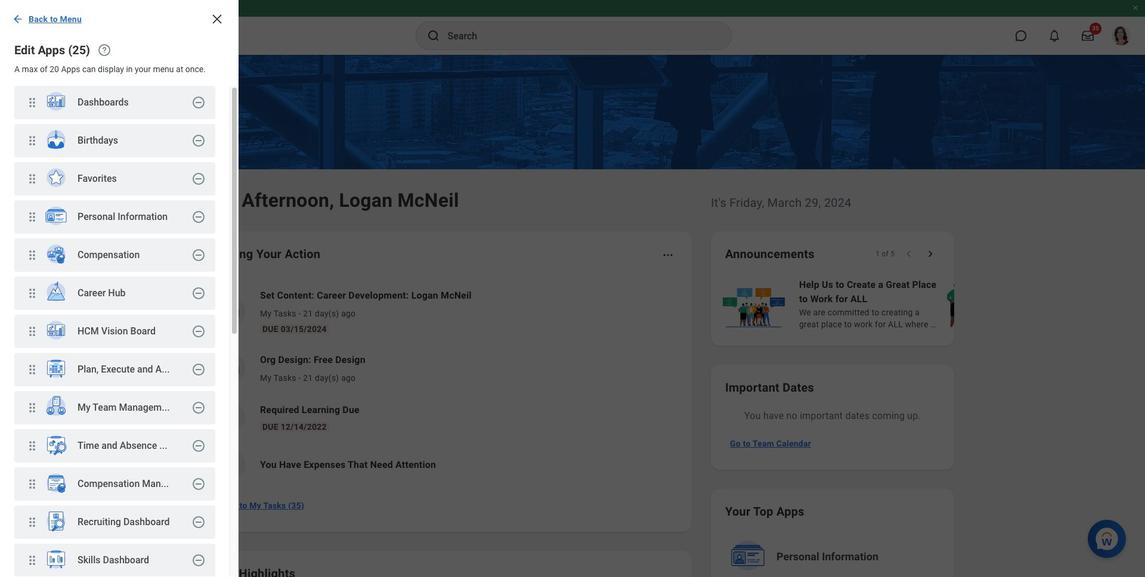 Task type: locate. For each thing, give the bounding box(es) containing it.
2 inbox image from the top
[[223, 360, 240, 378]]

minus circle image for fourth list item from the top
[[191, 210, 206, 224]]

minus circle image for seventh list item from the bottom
[[191, 325, 206, 339]]

1 draggable vertical image from the top
[[25, 95, 39, 110]]

2 minus circle image from the top
[[191, 172, 206, 186]]

minus circle image for first list item
[[191, 95, 206, 110]]

minus circle image
[[191, 134, 206, 148], [191, 210, 206, 224], [191, 248, 206, 262], [191, 363, 206, 377], [191, 401, 206, 415], [191, 477, 206, 492], [191, 515, 206, 530], [191, 554, 206, 568]]

minus circle image for tenth list item from the top
[[191, 439, 206, 453]]

arrow left image
[[12, 13, 24, 25]]

inbox large image
[[1082, 30, 1094, 42]]

6 minus circle image from the top
[[191, 477, 206, 492]]

3 draggable vertical image from the top
[[25, 248, 39, 262]]

1 minus circle image from the top
[[191, 134, 206, 148]]

profile logan mcneil element
[[1105, 23, 1138, 49]]

draggable vertical image for ninth list item from the top
[[25, 401, 39, 415]]

list item
[[14, 86, 215, 120], [14, 124, 215, 159], [14, 162, 215, 197], [14, 200, 215, 235], [14, 239, 215, 273], [14, 277, 215, 311], [14, 315, 215, 350], [14, 353, 215, 388], [14, 391, 215, 426], [14, 429, 215, 464], [14, 468, 215, 502], [14, 506, 215, 540], [14, 544, 215, 577]]

13 list item from the top
[[14, 544, 215, 577]]

minus circle image for fifth list item from the top
[[191, 248, 206, 262]]

draggable vertical image
[[25, 95, 39, 110], [25, 210, 39, 224], [25, 286, 39, 301], [25, 515, 39, 530]]

inbox image
[[210, 500, 222, 512]]

draggable vertical image for tenth list item from the top
[[25, 439, 39, 453]]

7 draggable vertical image from the top
[[25, 439, 39, 453]]

draggable vertical image for sixth list item from the bottom
[[25, 363, 39, 377]]

4 draggable vertical image from the top
[[25, 325, 39, 339]]

5 draggable vertical image from the top
[[25, 363, 39, 377]]

2 draggable vertical image from the top
[[25, 172, 39, 186]]

4 draggable vertical image from the top
[[25, 515, 39, 530]]

4 minus circle image from the top
[[191, 363, 206, 377]]

banner
[[0, 0, 1145, 55]]

1 vertical spatial inbox image
[[223, 360, 240, 378]]

5 minus circle image from the top
[[191, 439, 206, 453]]

close environment banner image
[[1132, 4, 1139, 11]]

2 draggable vertical image from the top
[[25, 210, 39, 224]]

7 minus circle image from the top
[[191, 515, 206, 530]]

2 minus circle image from the top
[[191, 210, 206, 224]]

5 minus circle image from the top
[[191, 401, 206, 415]]

6 draggable vertical image from the top
[[25, 401, 39, 415]]

9 list item from the top
[[14, 391, 215, 426]]

4 minus circle image from the top
[[191, 325, 206, 339]]

draggable vertical image for fourth list item from the top
[[25, 210, 39, 224]]

minus circle image for second list item from the bottom
[[191, 515, 206, 530]]

3 draggable vertical image from the top
[[25, 286, 39, 301]]

inbox image
[[223, 302, 240, 320], [223, 360, 240, 378]]

1 minus circle image from the top
[[191, 95, 206, 110]]

question outline image
[[97, 43, 112, 57]]

search image
[[426, 29, 441, 43]]

10 list item from the top
[[14, 429, 215, 464]]

3 minus circle image from the top
[[191, 248, 206, 262]]

draggable vertical image for first list item
[[25, 95, 39, 110]]

minus circle image for 11th list item from the bottom of the global navigation dialog
[[191, 172, 206, 186]]

3 minus circle image from the top
[[191, 286, 206, 301]]

draggable vertical image for 1st list item from the bottom of the global navigation dialog
[[25, 554, 39, 568]]

9 draggable vertical image from the top
[[25, 554, 39, 568]]

list
[[0, 86, 230, 577], [721, 277, 1145, 332], [205, 279, 678, 489]]

draggable vertical image
[[25, 134, 39, 148], [25, 172, 39, 186], [25, 248, 39, 262], [25, 325, 39, 339], [25, 363, 39, 377], [25, 401, 39, 415], [25, 439, 39, 453], [25, 477, 39, 492], [25, 554, 39, 568]]

minus circle image
[[191, 95, 206, 110], [191, 172, 206, 186], [191, 286, 206, 301], [191, 325, 206, 339], [191, 439, 206, 453]]

4 list item from the top
[[14, 200, 215, 235]]

12 list item from the top
[[14, 506, 215, 540]]

8 minus circle image from the top
[[191, 554, 206, 568]]

draggable vertical image for fifth list item from the top
[[25, 248, 39, 262]]

chevron left small image
[[903, 248, 915, 260]]

8 draggable vertical image from the top
[[25, 477, 39, 492]]

1 draggable vertical image from the top
[[25, 134, 39, 148]]

0 vertical spatial inbox image
[[223, 302, 240, 320]]

11 list item from the top
[[14, 468, 215, 502]]

book open image
[[223, 409, 240, 427]]

status
[[875, 249, 895, 259]]

main content
[[0, 55, 1145, 577]]



Task type: vqa. For each thing, say whether or not it's contained in the screenshot.
third LIST ITEM draggable vertical image
yes



Task type: describe. For each thing, give the bounding box(es) containing it.
minus circle image for sixth list item from the bottom
[[191, 363, 206, 377]]

minus circle image for 11th list item
[[191, 477, 206, 492]]

5 list item from the top
[[14, 239, 215, 273]]

draggable vertical image for 6th list item from the top of the global navigation dialog
[[25, 286, 39, 301]]

8 list item from the top
[[14, 353, 215, 388]]

minus circle image for 6th list item from the top of the global navigation dialog
[[191, 286, 206, 301]]

6 list item from the top
[[14, 277, 215, 311]]

minus circle image for second list item from the top of the global navigation dialog
[[191, 134, 206, 148]]

7 list item from the top
[[14, 315, 215, 350]]

draggable vertical image for second list item from the top of the global navigation dialog
[[25, 134, 39, 148]]

draggable vertical image for second list item from the bottom
[[25, 515, 39, 530]]

3 list item from the top
[[14, 162, 215, 197]]

x image
[[210, 12, 224, 26]]

1 inbox image from the top
[[223, 302, 240, 320]]

minus circle image for 1st list item from the bottom of the global navigation dialog
[[191, 554, 206, 568]]

minus circle image for ninth list item from the top
[[191, 401, 206, 415]]

draggable vertical image for seventh list item from the bottom
[[25, 325, 39, 339]]

list inside global navigation dialog
[[0, 86, 230, 577]]

draggable vertical image for 11th list item from the bottom of the global navigation dialog
[[25, 172, 39, 186]]

notifications large image
[[1049, 30, 1061, 42]]

2 list item from the top
[[14, 124, 215, 159]]

global navigation dialog
[[0, 0, 239, 577]]

draggable vertical image for 11th list item
[[25, 477, 39, 492]]

chevron right small image
[[925, 248, 937, 260]]

1 list item from the top
[[14, 86, 215, 120]]

dashboard expenses image
[[223, 456, 240, 474]]



